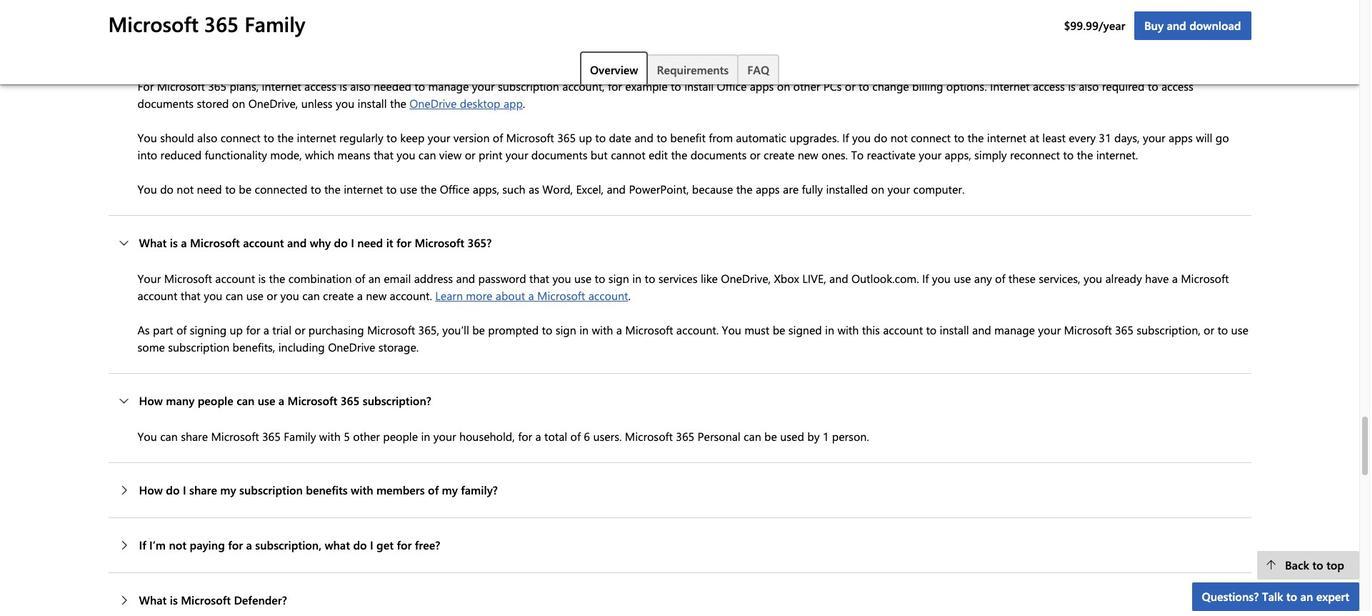 Task type: locate. For each thing, give the bounding box(es) containing it.
back to top
[[1286, 557, 1345, 572]]

benefit
[[671, 130, 706, 145]]

subscription, inside if i'm not paying for a subscription, what do i get for free? dropdown button
[[255, 538, 322, 553]]

onedrive, down plans,
[[248, 96, 298, 111]]

1 horizontal spatial also
[[350, 79, 371, 94]]

install
[[286, 27, 315, 42], [685, 79, 714, 94], [358, 96, 387, 111], [940, 322, 970, 338]]

back to top link
[[1258, 551, 1360, 580]]

every
[[1069, 130, 1096, 145]]

0 vertical spatial other
[[794, 79, 821, 94]]

people
[[198, 393, 234, 408], [383, 429, 418, 444]]

2 vertical spatial need
[[358, 235, 383, 250]]

2 vertical spatial that
[[181, 288, 201, 303]]

internet access is required to install and activate all the latest releases of apps and services included in all microsoft 365 subscription plans. if you are an existing subscriber, you do not need to reinstall or purchase another subscription.
[[138, 27, 1248, 59]]

subscription inside for microsoft 365 plans, internet access is also needed to manage your subscription account, for example to install office apps on other pcs or to change billing options. internet access is also required to access documents stored on onedrive, unless you install the
[[498, 79, 560, 94]]

0 vertical spatial required
[[226, 27, 269, 42]]

1 vertical spatial account.
[[677, 322, 719, 338]]

365 up faq link
[[719, 27, 738, 42]]

apps down faq
[[750, 79, 774, 94]]

1 vertical spatial an
[[369, 271, 381, 286]]

if left i'm
[[139, 538, 146, 553]]

1 horizontal spatial all
[[654, 27, 665, 42]]

combination
[[289, 271, 352, 286]]

1 vertical spatial office
[[440, 182, 470, 197]]

from
[[709, 130, 733, 145]]

office down requirements
[[717, 79, 747, 94]]

on down plans,
[[232, 96, 245, 111]]

0 horizontal spatial other
[[353, 429, 380, 444]]

1 horizontal spatial account.
[[677, 322, 719, 338]]

as
[[529, 182, 540, 197]]

and right buy
[[1167, 18, 1187, 33]]

create down 'combination'
[[323, 288, 354, 303]]

subscription up faq link
[[741, 27, 803, 42]]

2 horizontal spatial i
[[370, 538, 374, 553]]

onedrive up keep
[[410, 96, 457, 111]]

can down "benefits," in the left bottom of the page
[[237, 393, 255, 408]]

1 horizontal spatial people
[[383, 429, 418, 444]]

apps left will
[[1169, 130, 1193, 145]]

.
[[523, 96, 526, 111], [629, 288, 631, 303]]

2 vertical spatial on
[[872, 182, 885, 197]]

1 vertical spatial subscription,
[[255, 538, 322, 553]]

up up but
[[579, 130, 592, 145]]

share down many
[[181, 429, 208, 444]]

latest
[[416, 27, 444, 42]]

activate
[[340, 27, 379, 42]]

1 vertical spatial that
[[530, 271, 550, 286]]

0 horizontal spatial new
[[366, 288, 387, 303]]

the inside internet access is required to install and activate all the latest releases of apps and services included in all microsoft 365 subscription plans. if you are an existing subscriber, you do not need to reinstall or purchase another subscription.
[[397, 27, 413, 42]]

any
[[975, 271, 993, 286]]

how for how many people can use a microsoft 365 subscription?
[[139, 393, 163, 408]]

people inside dropdown button
[[198, 393, 234, 408]]

office down view
[[440, 182, 470, 197]]

how up i'm
[[139, 483, 163, 498]]

for inside for microsoft 365 plans, internet access is also needed to manage your subscription account, for example to install office apps on other pcs or to change billing options. internet access is also required to access documents stored on onedrive, unless you install the
[[608, 79, 622, 94]]

connect up functionality
[[221, 130, 261, 145]]

other right 5
[[353, 429, 380, 444]]

0 vertical spatial new
[[798, 147, 819, 162]]

0 vertical spatial are
[[870, 27, 885, 42]]

such
[[503, 182, 526, 197]]

be left "used"
[[765, 429, 777, 444]]

0 horizontal spatial need
[[197, 182, 222, 197]]

the up mode,
[[278, 130, 294, 145]]

manage inside for microsoft 365 plans, internet access is also needed to manage your subscription account, for example to install office apps on other pcs or to change billing options. internet access is also required to access documents stored on onedrive, unless you install the
[[428, 79, 469, 94]]

household,
[[459, 429, 515, 444]]

need inside dropdown button
[[358, 235, 383, 250]]

365 inside for microsoft 365 plans, internet access is also needed to manage your subscription account, for example to install office apps on other pcs or to change billing options. internet access is also required to access documents stored on onedrive, unless you install the
[[208, 79, 227, 94]]

people right many
[[198, 393, 234, 408]]

what inside "dropdown button"
[[139, 593, 167, 608]]

0 horizontal spatial connect
[[221, 130, 261, 145]]

1 horizontal spatial an
[[888, 27, 901, 42]]

account right this
[[884, 322, 923, 338]]

total
[[545, 429, 568, 444]]

your up view
[[428, 130, 451, 145]]

how many people can use a microsoft 365 subscription?
[[139, 393, 432, 408]]

you down 'combination'
[[281, 288, 299, 303]]

benefits
[[306, 483, 348, 498]]

0 horizontal spatial my
[[220, 483, 236, 498]]

1 vertical spatial how
[[139, 483, 163, 498]]

how for how do i share my subscription benefits with members of my family?
[[139, 483, 163, 498]]

. down sign in
[[629, 288, 631, 303]]

0 horizontal spatial an
[[369, 271, 381, 286]]

0 horizontal spatial also
[[197, 130, 217, 145]]

free?
[[415, 538, 440, 553]]

if inside dropdown button
[[139, 538, 146, 553]]

use
[[400, 182, 417, 197], [575, 271, 592, 286], [954, 271, 972, 286], [246, 288, 264, 303], [1232, 322, 1249, 338], [258, 393, 275, 408]]

0 horizontal spatial up
[[230, 322, 243, 338]]

2 horizontal spatial need
[[1061, 27, 1087, 42]]

need down functionality
[[197, 182, 222, 197]]

365?
[[468, 235, 492, 250]]

excel,
[[576, 182, 604, 197]]

manage down these
[[995, 322, 1036, 338]]

and
[[1167, 18, 1187, 33], [318, 27, 337, 42], [531, 27, 550, 42], [635, 130, 654, 145], [607, 182, 626, 197], [287, 235, 307, 250], [456, 271, 475, 286], [830, 271, 849, 286], [973, 322, 992, 338]]

are
[[870, 27, 885, 42], [783, 182, 799, 197]]

2 what from the top
[[139, 593, 167, 608]]

on
[[777, 79, 791, 94], [232, 96, 245, 111], [872, 182, 885, 197]]

0 horizontal spatial on
[[232, 96, 245, 111]]

0 vertical spatial an
[[888, 27, 901, 42]]

1 horizontal spatial need
[[358, 235, 383, 250]]

1 horizontal spatial i
[[351, 235, 354, 250]]

go
[[1216, 130, 1230, 145]]

internet inside for microsoft 365 plans, internet access is also needed to manage your subscription account, for example to install office apps on other pcs or to change billing options. internet access is also required to access documents stored on onedrive, unless you install the
[[991, 79, 1030, 94]]

print
[[479, 147, 503, 162]]

unless
[[301, 96, 333, 111]]

of right any
[[996, 271, 1006, 286]]

0 vertical spatial that
[[374, 147, 394, 162]]

buy
[[1145, 18, 1164, 33]]

other left pcs
[[794, 79, 821, 94]]

1 what from the top
[[139, 235, 167, 250]]

needed
[[374, 79, 412, 94]]

i
[[351, 235, 354, 250], [183, 483, 186, 498], [370, 538, 374, 553]]

the inside for microsoft 365 plans, internet access is also needed to manage your subscription account, for example to install office apps on other pcs or to change billing options. internet access is also required to access documents stored on onedrive, unless you install the
[[390, 96, 407, 111]]

account. down your microsoft account is the combination of an email address and password that you use to sign in to services like onedrive, xbox live, and outlook.com. if you use any of these services, you already have a microsoft account that you can use or you can create a new account.
[[677, 322, 719, 338]]

new inside "you should also connect to the internet regularly to keep your version of microsoft 365 up to date and to benefit from automatic upgrades. if you do not connect to the internet at least every 31 days, your apps will go into reduced functionality mode, which means that you can view or print your documents but cannot edit the documents or create new ones. to reactivate your apps, simply reconnect to the internet."
[[798, 147, 819, 162]]

not up reactivate
[[891, 130, 908, 145]]

means
[[338, 147, 371, 162]]

how
[[139, 393, 163, 408], [139, 483, 163, 498]]

2 horizontal spatial on
[[872, 182, 885, 197]]

1 horizontal spatial new
[[798, 147, 819, 162]]

account down the connected
[[243, 235, 284, 250]]

1 horizontal spatial other
[[794, 79, 821, 94]]

back
[[1286, 557, 1310, 572]]

1 vertical spatial .
[[629, 288, 631, 303]]

1 vertical spatial other
[[353, 429, 380, 444]]

on left pcs
[[777, 79, 791, 94]]

account down your
[[138, 288, 177, 303]]

1 vertical spatial i
[[183, 483, 186, 498]]

is inside "dropdown button"
[[170, 593, 178, 608]]

the up simply
[[968, 130, 984, 145]]

0 vertical spatial office
[[717, 79, 747, 94]]

the
[[397, 27, 413, 42], [390, 96, 407, 111], [278, 130, 294, 145], [968, 130, 984, 145], [671, 147, 688, 162], [1077, 147, 1094, 162], [324, 182, 341, 197], [421, 182, 437, 197], [737, 182, 753, 197], [269, 271, 285, 286]]

an left the existing
[[888, 27, 901, 42]]

internet
[[262, 79, 301, 94], [297, 130, 336, 145], [988, 130, 1027, 145], [344, 182, 383, 197]]

for down overview
[[608, 79, 622, 94]]

of right part
[[176, 322, 187, 338]]

a
[[181, 235, 187, 250], [1173, 271, 1178, 286], [357, 288, 363, 303], [529, 288, 534, 303], [264, 322, 269, 338], [617, 322, 622, 338], [279, 393, 285, 408], [536, 429, 541, 444], [246, 538, 252, 553]]

plans,
[[230, 79, 259, 94]]

what is a microsoft account and why do i need it for microsoft 365?
[[139, 235, 492, 250]]

1 vertical spatial internet
[[991, 79, 1030, 94]]

365 up word,
[[558, 130, 576, 145]]

other inside for microsoft 365 plans, internet access is also needed to manage your subscription account, for example to install office apps on other pcs or to change billing options. internet access is also required to access documents stored on onedrive, unless you install the
[[794, 79, 821, 94]]

365 down already
[[1116, 322, 1134, 338]]

what
[[139, 235, 167, 250], [139, 593, 167, 608]]

install inside as part of signing up for a trial or purchasing microsoft 365, you'll be prompted to sign in with a microsoft account. you must be signed in with this account to install and manage your microsoft 365 subscription, or to use some subscription benefits, including onedrive storage.
[[940, 322, 970, 338]]

address
[[414, 271, 453, 286]]

1 horizontal spatial create
[[764, 147, 795, 162]]

microsoft inside "you should also connect to the internet regularly to keep your version of microsoft 365 up to date and to benefit from automatic upgrades. if you do not connect to the internet at least every 31 days, your apps will go into reduced functionality mode, which means that you can view or print your documents but cannot edit the documents or create new ones. to reactivate your apps, simply reconnect to the internet."
[[506, 130, 554, 145]]

learn more about microsoft 365 family. tab list
[[108, 51, 1252, 86]]

2 how from the top
[[139, 483, 163, 498]]

1 vertical spatial required
[[1103, 79, 1145, 94]]

more
[[466, 288, 493, 303]]

manage up onedrive desktop app link
[[428, 79, 469, 94]]

1 horizontal spatial my
[[442, 483, 458, 498]]

documents
[[138, 96, 194, 111], [532, 147, 588, 162], [691, 147, 747, 162]]

0 horizontal spatial i
[[183, 483, 186, 498]]

install inside internet access is required to install and activate all the latest releases of apps and services included in all microsoft 365 subscription plans. if you are an existing subscriber, you do not need to reinstall or purchase another subscription.
[[286, 27, 315, 42]]

for up "benefits," in the left bottom of the page
[[246, 322, 260, 338]]

1 vertical spatial what
[[139, 593, 167, 608]]

internet right plans,
[[262, 79, 301, 94]]

2 horizontal spatial an
[[1301, 589, 1314, 604]]

all up learn more about microsoft 365 family. tab list
[[654, 27, 665, 42]]

1 my from the left
[[220, 483, 236, 498]]

0 horizontal spatial required
[[226, 27, 269, 42]]

subscription,
[[1137, 322, 1201, 338], [255, 538, 322, 553]]

1 vertical spatial onedrive,
[[721, 271, 771, 286]]

0 vertical spatial manage
[[428, 79, 469, 94]]

apps right releases
[[503, 27, 528, 42]]

0 horizontal spatial internet
[[138, 27, 177, 42]]

1 how from the top
[[139, 393, 163, 408]]

an inside dropdown button
[[1301, 589, 1314, 604]]

your up desktop
[[472, 79, 495, 94]]

. right desktop
[[523, 96, 526, 111]]

how inside "how many people can use a microsoft 365 subscription?" dropdown button
[[139, 393, 163, 408]]

also left the needed
[[350, 79, 371, 94]]

0 vertical spatial subscription,
[[1137, 322, 1201, 338]]

need left reinstall
[[1061, 27, 1087, 42]]

0 horizontal spatial manage
[[428, 79, 469, 94]]

with right benefits
[[351, 483, 373, 498]]

connect up reactivate
[[911, 130, 951, 145]]

all right activate
[[382, 27, 394, 42]]

and right the excel,
[[607, 182, 626, 197]]

required down reinstall
[[1103, 79, 1145, 94]]

account. down email
[[390, 288, 432, 303]]

0 horizontal spatial all
[[382, 27, 394, 42]]

0 vertical spatial up
[[579, 130, 592, 145]]

what for what is a microsoft account and why do i need it for microsoft 365?
[[139, 235, 167, 250]]

how inside dropdown button
[[139, 483, 163, 498]]

if inside "you should also connect to the internet regularly to keep your version of microsoft 365 up to date and to benefit from automatic upgrades. if you do not connect to the internet at least every 31 days, your apps will go into reduced functionality mode, which means that you can view or print your documents but cannot edit the documents or create new ones. to reactivate your apps, simply reconnect to the internet."
[[843, 130, 849, 145]]

on right installed
[[872, 182, 885, 197]]

2 my from the left
[[442, 483, 458, 498]]

all
[[382, 27, 394, 42], [654, 27, 665, 42]]

and right live, in the right of the page
[[830, 271, 849, 286]]

reconnect
[[1010, 147, 1060, 162]]

defender?
[[234, 593, 287, 608]]

subscription
[[741, 27, 803, 42], [498, 79, 560, 94], [168, 340, 230, 355], [239, 483, 303, 498]]

my left family?
[[442, 483, 458, 498]]

365 inside internet access is required to install and activate all the latest releases of apps and services included in all microsoft 365 subscription plans. if you are an existing subscriber, you do not need to reinstall or purchase another subscription.
[[719, 27, 738, 42]]

edit
[[649, 147, 668, 162]]

1 horizontal spatial up
[[579, 130, 592, 145]]

can inside dropdown button
[[237, 393, 255, 408]]

you inside as part of signing up for a trial or purchasing microsoft 365, you'll be prompted to sign in with a microsoft account. you must be signed in with this account to install and manage your microsoft 365 subscription, or to use some subscription benefits, including onedrive storage.
[[722, 322, 742, 338]]

buy and download button
[[1135, 11, 1252, 40]]

signed
[[789, 322, 822, 338]]

0 horizontal spatial onedrive,
[[248, 96, 298, 111]]

person.
[[832, 429, 870, 444]]

connected
[[255, 182, 308, 197]]

0 vertical spatial account.
[[390, 288, 432, 303]]

not down reduced
[[177, 182, 194, 197]]

internet inside for microsoft 365 plans, internet access is also needed to manage your subscription account, for example to install office apps on other pcs or to change billing options. internet access is also required to access documents stored on onedrive, unless you install the
[[262, 79, 301, 94]]

are left 'fully'
[[783, 182, 799, 197]]

app
[[504, 96, 523, 111]]

it
[[386, 235, 394, 250]]

1 vertical spatial share
[[189, 483, 217, 498]]

0 vertical spatial people
[[198, 393, 234, 408]]

for inside as part of signing up for a trial or purchasing microsoft 365, you'll be prompted to sign in with a microsoft account. you must be signed in with this account to install and manage your microsoft 365 subscription, or to use some subscription benefits, including onedrive storage.
[[246, 322, 260, 338]]

if
[[838, 27, 845, 42], [843, 130, 849, 145], [923, 271, 929, 286], [139, 538, 146, 553]]

how left many
[[139, 393, 163, 408]]

0 vertical spatial how
[[139, 393, 163, 408]]

1 horizontal spatial internet
[[991, 79, 1030, 94]]

family up plans,
[[245, 10, 306, 37]]

access
[[180, 27, 212, 42], [305, 79, 337, 94], [1033, 79, 1065, 94], [1162, 79, 1194, 94]]

ones.
[[822, 147, 848, 162]]

you for you do not need to be connected to the internet to use the office apps, such as word, excel, and powerpoint, because the apps are fully installed on your computer.
[[138, 182, 157, 197]]

access up subscription.
[[180, 27, 212, 42]]

0 vertical spatial family
[[245, 10, 306, 37]]

0 vertical spatial create
[[764, 147, 795, 162]]

1
[[823, 429, 829, 444]]

create inside your microsoft account is the combination of an email address and password that you use to sign in to services like onedrive, xbox live, and outlook.com. if you use any of these services, you already have a microsoft account that you can use or you can create a new account.
[[323, 288, 354, 303]]

a inside dropdown button
[[279, 393, 285, 408]]

need inside internet access is required to install and activate all the latest releases of apps and services included in all microsoft 365 subscription plans. if you are an existing subscriber, you do not need to reinstall or purchase another subscription.
[[1061, 27, 1087, 42]]

family
[[245, 10, 306, 37], [284, 429, 316, 444]]

by
[[808, 429, 820, 444]]

have
[[1146, 271, 1169, 286]]

need left it
[[358, 235, 383, 250]]

prompted
[[488, 322, 539, 338]]

1 horizontal spatial subscription,
[[1137, 322, 1201, 338]]

0 horizontal spatial that
[[181, 288, 201, 303]]

2 vertical spatial an
[[1301, 589, 1314, 604]]

your inside for microsoft 365 plans, internet access is also needed to manage your subscription account, for example to install office apps on other pcs or to change billing options. internet access is also required to access documents stored on onedrive, unless you install the
[[472, 79, 495, 94]]

to
[[272, 27, 283, 42], [1090, 27, 1100, 42], [415, 79, 425, 94], [671, 79, 682, 94], [859, 79, 870, 94], [1148, 79, 1159, 94], [264, 130, 274, 145], [387, 130, 397, 145], [596, 130, 606, 145], [657, 130, 668, 145], [954, 130, 965, 145], [1064, 147, 1074, 162], [225, 182, 236, 197], [311, 182, 321, 197], [386, 182, 397, 197], [595, 271, 606, 286], [542, 322, 553, 338], [927, 322, 937, 338], [1218, 322, 1229, 338], [1313, 557, 1324, 572], [1287, 589, 1298, 604]]

office
[[717, 79, 747, 94], [440, 182, 470, 197]]

0 horizontal spatial account.
[[390, 288, 432, 303]]

can down keep
[[419, 147, 436, 162]]

and inside as part of signing up for a trial or purchasing microsoft 365, you'll be prompted to sign in with a microsoft account. you must be signed in with this account to install and manage your microsoft 365 subscription, or to use some subscription benefits, including onedrive storage.
[[973, 322, 992, 338]]

0 horizontal spatial documents
[[138, 96, 194, 111]]

can
[[419, 147, 436, 162], [226, 288, 243, 303], [302, 288, 320, 303], [237, 393, 255, 408], [160, 429, 178, 444], [744, 429, 762, 444]]

internet up subscription.
[[138, 27, 177, 42]]

onedrive, inside for microsoft 365 plans, internet access is also needed to manage your subscription account, for example to install office apps on other pcs or to change billing options. internet access is also required to access documents stored on onedrive, unless you install the
[[248, 96, 298, 111]]

new down upgrades.
[[798, 147, 819, 162]]

desktop
[[460, 96, 501, 111]]

1 vertical spatial new
[[366, 288, 387, 303]]

your down services,
[[1039, 322, 1061, 338]]

apps, left such
[[473, 182, 500, 197]]

1 all from the left
[[382, 27, 394, 42]]

because
[[692, 182, 733, 197]]

that inside "you should also connect to the internet regularly to keep your version of microsoft 365 up to date and to benefit from automatic upgrades. if you do not connect to the internet at least every 31 days, your apps will go into reduced functionality mode, which means that you can view or print your documents but cannot edit the documents or create new ones. to reactivate your apps, simply reconnect to the internet."
[[374, 147, 394, 162]]

required inside internet access is required to install and activate all the latest releases of apps and services included in all microsoft 365 subscription plans. if you are an existing subscriber, you do not need to reinstall or purchase another subscription.
[[226, 27, 269, 42]]

that up signing
[[181, 288, 201, 303]]

1 horizontal spatial required
[[1103, 79, 1145, 94]]

you right subscriber,
[[1003, 27, 1022, 42]]

0 vertical spatial internet
[[138, 27, 177, 42]]

as part of signing up for a trial or purchasing microsoft 365, you'll be prompted to sign in with a microsoft account. you must be signed in with this account to install and manage your microsoft 365 subscription, or to use some subscription benefits, including onedrive storage.
[[138, 322, 1249, 355]]

0 vertical spatial need
[[1061, 27, 1087, 42]]

an inside internet access is required to install and activate all the latest releases of apps and services included in all microsoft 365 subscription plans. if you are an existing subscriber, you do not need to reinstall or purchase another subscription.
[[888, 27, 901, 42]]

1 horizontal spatial office
[[717, 79, 747, 94]]

can down many
[[160, 429, 178, 444]]

of right releases
[[490, 27, 500, 42]]

0 vertical spatial onedrive,
[[248, 96, 298, 111]]

create down automatic
[[764, 147, 795, 162]]

used
[[781, 429, 805, 444]]

1 vertical spatial people
[[383, 429, 418, 444]]

and inside "you should also connect to the internet regularly to keep your version of microsoft 365 up to date and to benefit from automatic upgrades. if you do not connect to the internet at least every 31 days, your apps will go into reduced functionality mode, which means that you can view or print your documents but cannot edit the documents or create new ones. to reactivate your apps, simply reconnect to the internet."
[[635, 130, 654, 145]]

create inside "you should also connect to the internet regularly to keep your version of microsoft 365 up to date and to benefit from automatic upgrades. if you do not connect to the internet at least every 31 days, your apps will go into reduced functionality mode, which means that you can view or print your documents but cannot edit the documents or create new ones. to reactivate your apps, simply reconnect to the internet."
[[764, 147, 795, 162]]

0 horizontal spatial onedrive
[[328, 340, 375, 355]]

1 horizontal spatial apps,
[[945, 147, 972, 162]]

0 vertical spatial on
[[777, 79, 791, 94]]

internet right the options.
[[991, 79, 1030, 94]]

onedrive, inside your microsoft account is the combination of an email address and password that you use to sign in to services like onedrive, xbox live, and outlook.com. if you use any of these services, you already have a microsoft account that you can use or you can create a new account.
[[721, 271, 771, 286]]

0 horizontal spatial people
[[198, 393, 234, 408]]

the left 'combination'
[[269, 271, 285, 286]]

documents up word,
[[532, 147, 588, 162]]

1 vertical spatial on
[[232, 96, 245, 111]]

1 vertical spatial create
[[323, 288, 354, 303]]

0 horizontal spatial apps,
[[473, 182, 500, 197]]

subscription, left what
[[255, 538, 322, 553]]

if right outlook.com.
[[923, 271, 929, 286]]

2 vertical spatial i
[[370, 538, 374, 553]]

1 vertical spatial are
[[783, 182, 799, 197]]

0 vertical spatial i
[[351, 235, 354, 250]]

your
[[472, 79, 495, 94], [428, 130, 451, 145], [1143, 130, 1166, 145], [506, 147, 528, 162], [919, 147, 942, 162], [888, 182, 911, 197], [1039, 322, 1061, 338], [434, 429, 456, 444]]

people down subscription?
[[383, 429, 418, 444]]

1 horizontal spatial onedrive,
[[721, 271, 771, 286]]

internet up simply
[[988, 130, 1027, 145]]

1 horizontal spatial manage
[[995, 322, 1036, 338]]

word,
[[543, 182, 573, 197]]

0 horizontal spatial subscription,
[[255, 538, 322, 553]]

if inside your microsoft account is the combination of an email address and password that you use to sign in to services like onedrive, xbox live, and outlook.com. if you use any of these services, you already have a microsoft account that you can use or you can create a new account.
[[923, 271, 929, 286]]

0 horizontal spatial create
[[323, 288, 354, 303]]

of left 6
[[571, 429, 581, 444]]

not left $99.99/year
[[1041, 27, 1058, 42]]

1 vertical spatial apps,
[[473, 182, 500, 197]]

1 horizontal spatial onedrive
[[410, 96, 457, 111]]

what is microsoft defender?
[[139, 593, 287, 608]]

you
[[848, 27, 866, 42], [1003, 27, 1022, 42], [336, 96, 355, 111], [853, 130, 871, 145], [397, 147, 416, 162], [553, 271, 571, 286], [932, 271, 951, 286], [1084, 271, 1103, 286], [204, 288, 222, 303], [281, 288, 299, 303]]

also inside "you should also connect to the internet regularly to keep your version of microsoft 365 up to date and to benefit from automatic upgrades. if you do not connect to the internet at least every 31 days, your apps will go into reduced functionality mode, which means that you can view or print your documents but cannot edit the documents or create new ones. to reactivate your apps, simply reconnect to the internet."
[[197, 130, 217, 145]]

1 horizontal spatial that
[[374, 147, 394, 162]]

sign in
[[609, 271, 642, 286]]

0 vertical spatial .
[[523, 96, 526, 111]]

apps
[[503, 27, 528, 42], [750, 79, 774, 94], [1169, 130, 1193, 145], [756, 182, 780, 197]]

are left the existing
[[870, 27, 885, 42]]

new
[[798, 147, 819, 162], [366, 288, 387, 303]]

what inside dropdown button
[[139, 235, 167, 250]]

that up "learn more about a microsoft account ."
[[530, 271, 550, 286]]

is
[[216, 27, 223, 42], [340, 79, 347, 94], [1069, 79, 1076, 94], [170, 235, 178, 250], [258, 271, 266, 286], [170, 593, 178, 608]]

you inside "you should also connect to the internet regularly to keep your version of microsoft 365 up to date and to benefit from automatic upgrades. if you do not connect to the internet at least every 31 days, your apps will go into reduced functionality mode, which means that you can view or print your documents but cannot edit the documents or create new ones. to reactivate your apps, simply reconnect to the internet."
[[138, 130, 157, 145]]



Task type: vqa. For each thing, say whether or not it's contained in the screenshot.
middle pricing
no



Task type: describe. For each thing, give the bounding box(es) containing it.
will
[[1196, 130, 1213, 145]]

access down purchase
[[1162, 79, 1194, 94]]

365,
[[418, 322, 439, 338]]

0 horizontal spatial .
[[523, 96, 526, 111]]

in right sign
[[580, 322, 589, 338]]

can down 'combination'
[[302, 288, 320, 303]]

you right the plans.
[[848, 27, 866, 42]]

account,
[[563, 79, 605, 94]]

questions? talk to an expert
[[1203, 589, 1350, 604]]

signing
[[190, 322, 227, 338]]

and left activate
[[318, 27, 337, 42]]

microsoft inside internet access is required to install and activate all the latest releases of apps and services included in all microsoft 365 subscription plans. if you are an existing subscriber, you do not need to reinstall or purchase another subscription.
[[668, 27, 716, 42]]

internet inside internet access is required to install and activate all the latest releases of apps and services included in all microsoft 365 subscription plans. if you are an existing subscriber, you do not need to reinstall or purchase another subscription.
[[138, 27, 177, 42]]

you left any
[[932, 271, 951, 286]]

your
[[138, 271, 161, 286]]

can inside "you should also connect to the internet regularly to keep your version of microsoft 365 up to date and to benefit from automatic upgrades. if you do not connect to the internet at least every 31 days, your apps will go into reduced functionality mode, which means that you can view or print your documents but cannot edit the documents or create new ones. to reactivate your apps, simply reconnect to the internet."
[[419, 147, 436, 162]]

can right personal
[[744, 429, 762, 444]]

you'll
[[443, 322, 469, 338]]

with inside dropdown button
[[351, 483, 373, 498]]

internet down means
[[344, 182, 383, 197]]

with left this
[[838, 322, 859, 338]]

mode,
[[270, 147, 302, 162]]

users.
[[593, 429, 622, 444]]

for left total
[[518, 429, 532, 444]]

be right must
[[773, 322, 786, 338]]

you can share microsoft 365 family with 5 other people in your household, for a total of 6 users. microsoft 365 personal can be used by 1 person.
[[138, 429, 870, 444]]

to inside dropdown button
[[1287, 589, 1298, 604]]

2 horizontal spatial also
[[1079, 79, 1099, 94]]

example
[[626, 79, 668, 94]]

if i'm not paying for a subscription, what do i get for free? button
[[108, 518, 1252, 573]]

not inside "you should also connect to the internet regularly to keep your version of microsoft 365 up to date and to benefit from automatic upgrades. if you do not connect to the internet at least every 31 days, your apps will go into reduced functionality mode, which means that you can view or print your documents but cannot edit the documents or create new ones. to reactivate your apps, simply reconnect to the internet."
[[891, 130, 908, 145]]

if inside internet access is required to install and activate all the latest releases of apps and services included in all microsoft 365 subscription plans. if you are an existing subscriber, you do not need to reinstall or purchase another subscription.
[[838, 27, 845, 42]]

with right sign
[[592, 322, 613, 338]]

of inside as part of signing up for a trial or purchasing microsoft 365, you'll be prompted to sign in with a microsoft account. you must be signed in with this account to install and manage your microsoft 365 subscription, or to use some subscription benefits, including onedrive storage.
[[176, 322, 187, 338]]

your right print at top
[[506, 147, 528, 162]]

automatic
[[736, 130, 787, 145]]

your left the household,
[[434, 429, 456, 444]]

apps inside internet access is required to install and activate all the latest releases of apps and services included in all microsoft 365 subscription plans. if you are an existing subscriber, you do not need to reinstall or purchase another subscription.
[[503, 27, 528, 42]]

2 all from the left
[[654, 27, 665, 42]]

do inside internet access is required to install and activate all the latest releases of apps and services included in all microsoft 365 subscription plans. if you are an existing subscriber, you do not need to reinstall or purchase another subscription.
[[1025, 27, 1038, 42]]

is inside internet access is required to install and activate all the latest releases of apps and services included in all microsoft 365 subscription plans. if you are an existing subscriber, you do not need to reinstall or purchase another subscription.
[[216, 27, 223, 42]]

requirements link
[[647, 54, 739, 84]]

up inside as part of signing up for a trial or purchasing microsoft 365, you'll be prompted to sign in with a microsoft account. you must be signed in with this account to install and manage your microsoft 365 subscription, or to use some subscription benefits, including onedrive storage.
[[230, 322, 243, 338]]

what
[[325, 538, 350, 553]]

of inside dropdown button
[[428, 483, 439, 498]]

faq
[[748, 62, 770, 77]]

paying
[[190, 538, 225, 553]]

0 vertical spatial onedrive
[[410, 96, 457, 111]]

you should also connect to the internet regularly to keep your version of microsoft 365 up to date and to benefit from automatic upgrades. if you do not connect to the internet at least every 31 days, your apps will go into reduced functionality mode, which means that you can view or print your documents but cannot edit the documents or create new ones. to reactivate your apps, simply reconnect to the internet.
[[138, 130, 1230, 162]]

apps left 'fully'
[[756, 182, 780, 197]]

change
[[873, 79, 910, 94]]

account. inside as part of signing up for a trial or purchasing microsoft 365, you'll be prompted to sign in with a microsoft account. you must be signed in with this account to install and manage your microsoft 365 subscription, or to use some subscription benefits, including onedrive storage.
[[677, 322, 719, 338]]

microsoft inside for microsoft 365 plans, internet access is also needed to manage your subscription account, for example to install office apps on other pcs or to change billing options. internet access is also required to access documents stored on onedrive, unless you install the
[[157, 79, 205, 94]]

0 vertical spatial share
[[181, 429, 208, 444]]

internet up which
[[297, 130, 336, 145]]

billing
[[913, 79, 944, 94]]

releases
[[447, 27, 487, 42]]

for right it
[[397, 235, 412, 250]]

0 horizontal spatial office
[[440, 182, 470, 197]]

your right days, on the top right of page
[[1143, 130, 1166, 145]]

purchase
[[1160, 27, 1205, 42]]

live,
[[803, 271, 827, 286]]

access up unless
[[305, 79, 337, 94]]

account. inside your microsoft account is the combination of an email address and password that you use to sign in to services like onedrive, xbox live, and outlook.com. if you use any of these services, you already have a microsoft account that you can use or you can create a new account.
[[390, 288, 432, 303]]

is inside your microsoft account is the combination of an email address and password that you use to sign in to services like onedrive, xbox live, and outlook.com. if you use any of these services, you already have a microsoft account that you can use or you can create a new account.
[[258, 271, 266, 286]]

in inside internet access is required to install and activate all the latest releases of apps and services included in all microsoft 365 subscription plans. if you are an existing subscriber, you do not need to reinstall or purchase another subscription.
[[641, 27, 651, 42]]

2 horizontal spatial documents
[[691, 147, 747, 162]]

to inside your microsoft account is the combination of an email address and password that you use to sign in to services like onedrive, xbox live, and outlook.com. if you use any of these services, you already have a microsoft account that you can use or you can create a new account.
[[595, 271, 606, 286]]

about
[[496, 288, 525, 303]]

office inside for microsoft 365 plans, internet access is also needed to manage your subscription account, for example to install office apps on other pcs or to change billing options. internet access is also required to access documents stored on onedrive, unless you install the
[[717, 79, 747, 94]]

what is a microsoft account and why do i need it for microsoft 365? button
[[108, 216, 1252, 270]]

like
[[701, 271, 718, 286]]

365 down how many people can use a microsoft 365 subscription?
[[262, 429, 281, 444]]

what for what is microsoft defender?
[[139, 593, 167, 608]]

2 connect from the left
[[911, 130, 951, 145]]

and left services
[[531, 27, 550, 42]]

account up signing
[[215, 271, 255, 286]]

should
[[160, 130, 194, 145]]

you inside for microsoft 365 plans, internet access is also needed to manage your subscription account, for example to install office apps on other pcs or to change billing options. internet access is also required to access documents stored on onedrive, unless you install the
[[336, 96, 355, 111]]

the down every on the top right
[[1077, 147, 1094, 162]]

1 horizontal spatial on
[[777, 79, 791, 94]]

talk
[[1263, 589, 1284, 604]]

or inside for microsoft 365 plans, internet access is also needed to manage your subscription account, for example to install office apps on other pcs or to change billing options. internet access is also required to access documents stored on onedrive, unless you install the
[[845, 79, 856, 94]]

in right signed
[[826, 322, 835, 338]]

an inside your microsoft account is the combination of an email address and password that you use to sign in to services like onedrive, xbox live, and outlook.com. if you use any of these services, you already have a microsoft account that you can use or you can create a new account.
[[369, 271, 381, 286]]

subscriber,
[[946, 27, 1000, 42]]

documents inside for microsoft 365 plans, internet access is also needed to manage your subscription account, for example to install office apps on other pcs or to change billing options. internet access is also required to access documents stored on onedrive, unless you install the
[[138, 96, 194, 111]]

your inside as part of signing up for a trial or purchasing microsoft 365, you'll be prompted to sign in with a microsoft account. you must be signed in with this account to install and manage your microsoft 365 subscription, or to use some subscription benefits, including onedrive storage.
[[1039, 322, 1061, 338]]

part
[[153, 322, 173, 338]]

your up computer.
[[919, 147, 942, 162]]

apps inside for microsoft 365 plans, internet access is also needed to manage your subscription account, for example to install office apps on other pcs or to change billing options. internet access is also required to access documents stored on onedrive, unless you install the
[[750, 79, 774, 94]]

purchasing
[[309, 322, 364, 338]]

365 up plans,
[[204, 10, 239, 37]]

overview link
[[580, 51, 649, 86]]

account inside as part of signing up for a trial or purchasing microsoft 365, you'll be prompted to sign in with a microsoft account. you must be signed in with this account to install and manage your microsoft 365 subscription, or to use some subscription benefits, including onedrive storage.
[[884, 322, 923, 338]]

i'm
[[149, 538, 166, 553]]

learn
[[435, 288, 463, 303]]

1 connect from the left
[[221, 130, 261, 145]]

microsoft inside "dropdown button"
[[181, 593, 231, 608]]

1 horizontal spatial documents
[[532, 147, 588, 162]]

the inside your microsoft account is the combination of an email address and password that you use to sign in to services like onedrive, xbox live, and outlook.com. if you use any of these services, you already have a microsoft account that you can use or you can create a new account.
[[269, 271, 285, 286]]

manage inside as part of signing up for a trial or purchasing microsoft 365, you'll be prompted to sign in with a microsoft account. you must be signed in with this account to install and manage your microsoft 365 subscription, or to use some subscription benefits, including onedrive storage.
[[995, 322, 1036, 338]]

and inside button
[[1167, 18, 1187, 33]]

keep
[[400, 130, 425, 145]]

you do not need to be connected to the internet to use the office apps, such as word, excel, and powerpoint, because the apps are fully installed on your computer.
[[138, 182, 965, 197]]

1 vertical spatial family
[[284, 429, 316, 444]]

365 inside "you should also connect to the internet regularly to keep your version of microsoft 365 up to date and to benefit from automatic upgrades. if you do not connect to the internet at least every 31 days, your apps will go into reduced functionality mode, which means that you can view or print your documents but cannot edit the documents or create new ones. to reactivate your apps, simply reconnect to the internet."
[[558, 130, 576, 145]]

computer.
[[914, 182, 965, 197]]

required inside for microsoft 365 plans, internet access is also needed to manage your subscription account, for example to install office apps on other pcs or to change billing options. internet access is also required to access documents stored on onedrive, unless you install the
[[1103, 79, 1145, 94]]

of inside internet access is required to install and activate all the latest releases of apps and services included in all microsoft 365 subscription plans. if you are an existing subscriber, you do not need to reinstall or purchase another subscription.
[[490, 27, 500, 42]]

6
[[584, 429, 590, 444]]

you up "learn more about a microsoft account ."
[[553, 271, 571, 286]]

you for you can share microsoft 365 family with 5 other people in your household, for a total of 6 users. microsoft 365 personal can be used by 1 person.
[[138, 429, 157, 444]]

how do i share my subscription benefits with members of my family? button
[[108, 463, 1252, 518]]

subscription inside dropdown button
[[239, 483, 303, 498]]

how do i share my subscription benefits with members of my family?
[[139, 483, 498, 498]]

benefits,
[[233, 340, 275, 355]]

1 vertical spatial need
[[197, 182, 222, 197]]

share inside dropdown button
[[189, 483, 217, 498]]

account down sign in
[[589, 288, 629, 303]]

this
[[862, 322, 880, 338]]

for right get
[[397, 538, 412, 553]]

use inside dropdown button
[[258, 393, 275, 408]]

the down which
[[324, 182, 341, 197]]

0 horizontal spatial are
[[783, 182, 799, 197]]

31
[[1099, 130, 1112, 145]]

xbox
[[774, 271, 800, 286]]

not inside internet access is required to install and activate all the latest releases of apps and services included in all microsoft 365 subscription plans. if you are an existing subscriber, you do not need to reinstall or purchase another subscription.
[[1041, 27, 1058, 42]]

already
[[1106, 271, 1143, 286]]

learn more about a microsoft account .
[[435, 288, 631, 303]]

at
[[1030, 130, 1040, 145]]

least
[[1043, 130, 1066, 145]]

$99.99/year
[[1065, 18, 1126, 33]]

but
[[591, 147, 608, 162]]

up inside "you should also connect to the internet regularly to keep your version of microsoft 365 up to date and to benefit from automatic upgrades. if you do not connect to the internet at least every 31 days, your apps will go into reduced functionality mode, which means that you can view or print your documents but cannot edit the documents or create new ones. to reactivate your apps, simply reconnect to the internet."
[[579, 130, 592, 145]]

internet.
[[1097, 147, 1139, 162]]

or inside your microsoft account is the combination of an email address and password that you use to sign in to services like onedrive, xbox live, and outlook.com. if you use any of these services, you already have a microsoft account that you can use or you can create a new account.
[[267, 288, 277, 303]]

365 inside as part of signing up for a trial or purchasing microsoft 365, you'll be prompted to sign in with a microsoft account. you must be signed in with this account to install and manage your microsoft 365 subscription, or to use some subscription benefits, including onedrive storage.
[[1116, 322, 1134, 338]]

to
[[852, 147, 864, 162]]

questions?
[[1203, 589, 1259, 604]]

buy and download
[[1145, 18, 1242, 33]]

apps inside "you should also connect to the internet regularly to keep your version of microsoft 365 up to date and to benefit from automatic upgrades. if you do not connect to the internet at least every 31 days, your apps will go into reduced functionality mode, which means that you can view or print your documents but cannot edit the documents or create new ones. to reactivate your apps, simply reconnect to the internet."
[[1169, 130, 1193, 145]]

microsoft 365 family
[[108, 10, 306, 37]]

access up least
[[1033, 79, 1065, 94]]

you up signing
[[204, 288, 222, 303]]

days,
[[1115, 130, 1140, 145]]

how many people can use a microsoft 365 subscription? button
[[108, 374, 1252, 428]]

requirements
[[657, 62, 729, 77]]

powerpoint,
[[629, 182, 689, 197]]

be right you'll in the left bottom of the page
[[473, 322, 485, 338]]

5
[[344, 429, 350, 444]]

apps, inside "you should also connect to the internet regularly to keep your version of microsoft 365 up to date and to benefit from automatic upgrades. if you do not connect to the internet at least every 31 days, your apps will go into reduced functionality mode, which means that you can view or print your documents but cannot edit the documents or create new ones. to reactivate your apps, simply reconnect to the internet."
[[945, 147, 972, 162]]

services
[[553, 27, 592, 42]]

do inside "you should also connect to the internet regularly to keep your version of microsoft 365 up to date and to benefit from automatic upgrades. if you do not connect to the internet at least every 31 days, your apps will go into reduced functionality mode, which means that you can view or print your documents but cannot edit the documents or create new ones. to reactivate your apps, simply reconnect to the internet."
[[874, 130, 888, 145]]

not inside if i'm not paying for a subscription, what do i get for free? dropdown button
[[169, 538, 187, 553]]

for right paying at bottom left
[[228, 538, 243, 553]]

options.
[[947, 79, 987, 94]]

learn more about a microsoft account link
[[435, 288, 629, 303]]

of left email
[[355, 271, 365, 286]]

onedrive inside as part of signing up for a trial or purchasing microsoft 365, you'll be prompted to sign in with a microsoft account. you must be signed in with this account to install and manage your microsoft 365 subscription, or to use some subscription benefits, including onedrive storage.
[[328, 340, 375, 355]]

with left 5
[[319, 429, 341, 444]]

onedrive desktop app link
[[410, 96, 523, 111]]

version
[[454, 130, 490, 145]]

you for you should also connect to the internet regularly to keep your version of microsoft 365 up to date and to benefit from automatic upgrades. if you do not connect to the internet at least every 31 days, your apps will go into reduced functionality mode, which means that you can view or print your documents but cannot edit the documents or create new ones. to reactivate your apps, simply reconnect to the internet.
[[138, 130, 157, 145]]

can up signing
[[226, 288, 243, 303]]

you up to
[[853, 130, 871, 145]]

including
[[279, 340, 325, 355]]

must
[[745, 322, 770, 338]]

new inside your microsoft account is the combination of an email address and password that you use to sign in to services like onedrive, xbox live, and outlook.com. if you use any of these services, you already have a microsoft account that you can use or you can create a new account.
[[366, 288, 387, 303]]

the right because
[[737, 182, 753, 197]]

existing
[[904, 27, 943, 42]]

account inside what is a microsoft account and why do i need it for microsoft 365? dropdown button
[[243, 235, 284, 250]]

i inside dropdown button
[[183, 483, 186, 498]]

are inside internet access is required to install and activate all the latest releases of apps and services included in all microsoft 365 subscription plans. if you are an existing subscriber, you do not need to reinstall or purchase another subscription.
[[870, 27, 885, 42]]

as
[[138, 322, 150, 338]]

functionality
[[205, 147, 267, 162]]

be down functionality
[[239, 182, 252, 197]]

subscription inside internet access is required to install and activate all the latest releases of apps and services included in all microsoft 365 subscription plans. if you are an existing subscriber, you do not need to reinstall or purchase another subscription.
[[741, 27, 803, 42]]

of inside "you should also connect to the internet regularly to keep your version of microsoft 365 up to date and to benefit from automatic upgrades. if you do not connect to the internet at least every 31 days, your apps will go into reduced functionality mode, which means that you can view or print your documents but cannot edit the documents or create new ones. to reactivate your apps, simply reconnect to the internet."
[[493, 130, 503, 145]]

microsoft inside dropdown button
[[288, 393, 338, 408]]

onedrive desktop app .
[[410, 96, 526, 111]]

365 left personal
[[676, 429, 695, 444]]

installed
[[826, 182, 869, 197]]

you left already
[[1084, 271, 1103, 286]]

subscription, inside as part of signing up for a trial or purchasing microsoft 365, you'll be prompted to sign in with a microsoft account. you must be signed in with this account to install and manage your microsoft 365 subscription, or to use some subscription benefits, including onedrive storage.
[[1137, 322, 1201, 338]]

top
[[1327, 557, 1345, 572]]

in down subscription?
[[421, 429, 431, 444]]

and inside dropdown button
[[287, 235, 307, 250]]

365 inside dropdown button
[[341, 393, 360, 408]]

is inside dropdown button
[[170, 235, 178, 250]]

many
[[166, 393, 195, 408]]

use inside as part of signing up for a trial or purchasing microsoft 365, you'll be prompted to sign in with a microsoft account. you must be signed in with this account to install and manage your microsoft 365 subscription, or to use some subscription benefits, including onedrive storage.
[[1232, 322, 1249, 338]]

subscription inside as part of signing up for a trial or purchasing microsoft 365, you'll be prompted to sign in with a microsoft account. you must be signed in with this account to install and manage your microsoft 365 subscription, or to use some subscription benefits, including onedrive storage.
[[168, 340, 230, 355]]

into
[[138, 147, 157, 162]]

or inside internet access is required to install and activate all the latest releases of apps and services included in all microsoft 365 subscription plans. if you are an existing subscriber, you do not need to reinstall or purchase another subscription.
[[1146, 27, 1157, 42]]

access inside internet access is required to install and activate all the latest releases of apps and services included in all microsoft 365 subscription plans. if you are an existing subscriber, you do not need to reinstall or purchase another subscription.
[[180, 27, 212, 42]]

family?
[[461, 483, 498, 498]]

your down reactivate
[[888, 182, 911, 197]]

the down 'benefit'
[[671, 147, 688, 162]]

expert
[[1317, 589, 1350, 604]]

and up more on the left top
[[456, 271, 475, 286]]

pcs
[[824, 79, 842, 94]]

you down keep
[[397, 147, 416, 162]]

do inside dropdown button
[[166, 483, 180, 498]]

reinstall
[[1103, 27, 1143, 42]]

email
[[384, 271, 411, 286]]

the down keep
[[421, 182, 437, 197]]



